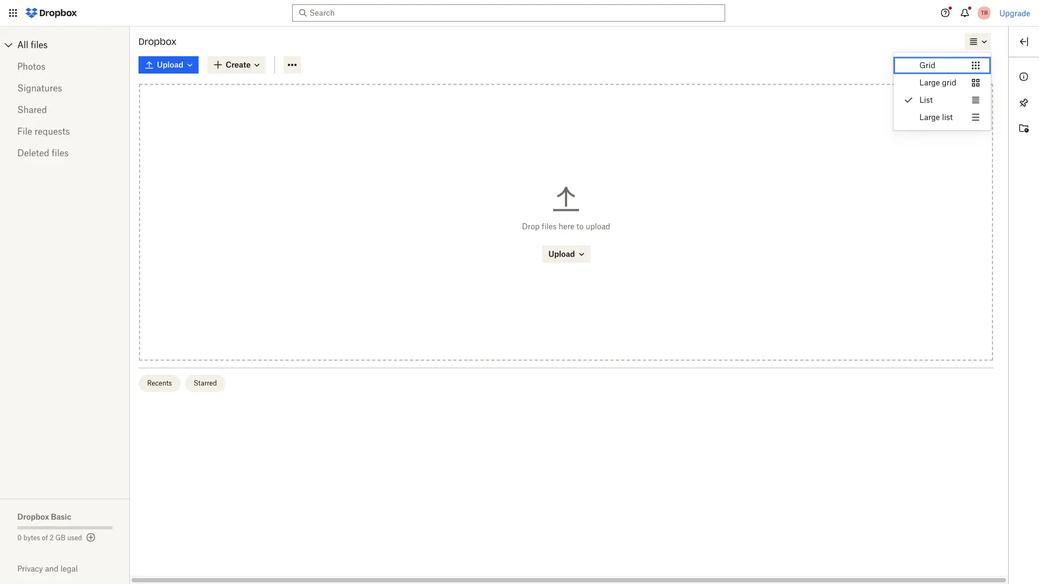 Task type: vqa. For each thing, say whether or not it's contained in the screenshot.
Only you have access
yes



Task type: locate. For each thing, give the bounding box(es) containing it.
legal
[[61, 565, 78, 574]]

large grid
[[920, 78, 957, 87]]

all files link
[[17, 36, 130, 54]]

large list
[[920, 113, 953, 122]]

files down file requests link
[[52, 148, 69, 159]]

open details pane image
[[1018, 35, 1031, 48]]

large grid radio item
[[894, 74, 991, 91]]

only
[[921, 57, 936, 65]]

files left here
[[542, 222, 557, 231]]

0 bytes of 2 gb used
[[17, 534, 82, 542]]

open pinned items image
[[1018, 96, 1031, 109]]

signatures
[[17, 83, 62, 94]]

1 vertical spatial large
[[920, 113, 940, 122]]

large down list
[[920, 113, 940, 122]]

0 vertical spatial files
[[31, 40, 48, 50]]

0 horizontal spatial dropbox
[[17, 513, 49, 522]]

all
[[17, 40, 28, 50]]

basic
[[51, 513, 71, 522]]

1 horizontal spatial dropbox
[[139, 36, 177, 47]]

deleted
[[17, 148, 49, 159]]

dropbox for dropbox basic
[[17, 513, 49, 522]]

large
[[920, 78, 940, 87], [920, 113, 940, 122]]

files right all
[[31, 40, 48, 50]]

list
[[920, 95, 933, 104]]

access
[[966, 57, 987, 65]]

upload
[[586, 222, 610, 231]]

files for all
[[31, 40, 48, 50]]

large for large list
[[920, 113, 940, 122]]

get more space image
[[84, 532, 97, 545]]

deleted files
[[17, 148, 69, 159]]

privacy and legal link
[[17, 565, 130, 574]]

files for drop
[[542, 222, 557, 231]]

0 horizontal spatial files
[[31, 40, 48, 50]]

dropbox
[[139, 36, 177, 47], [17, 513, 49, 522]]

bytes
[[23, 534, 40, 542]]

starred button
[[185, 375, 226, 392]]

files
[[31, 40, 48, 50], [52, 148, 69, 159], [542, 222, 557, 231]]

1 large from the top
[[920, 78, 940, 87]]

shared link
[[17, 99, 113, 121]]

1 vertical spatial files
[[52, 148, 69, 159]]

shared
[[17, 104, 47, 115]]

2 large from the top
[[920, 113, 940, 122]]

2 vertical spatial files
[[542, 222, 557, 231]]

deleted files link
[[17, 142, 113, 164]]

0 vertical spatial dropbox
[[139, 36, 177, 47]]

large down the grid
[[920, 78, 940, 87]]

2 horizontal spatial files
[[542, 222, 557, 231]]

only you have access
[[921, 57, 987, 65]]

1 vertical spatial dropbox
[[17, 513, 49, 522]]

signatures link
[[17, 77, 113, 99]]

0 vertical spatial large
[[920, 78, 940, 87]]

0
[[17, 534, 22, 542]]

here
[[559, 222, 575, 231]]

file requests link
[[17, 121, 113, 142]]

1 horizontal spatial files
[[52, 148, 69, 159]]



Task type: describe. For each thing, give the bounding box(es) containing it.
global header element
[[0, 0, 1039, 27]]

to
[[577, 222, 584, 231]]

and
[[45, 565, 58, 574]]

drop
[[522, 222, 540, 231]]

files for deleted
[[52, 148, 69, 159]]

large list radio item
[[894, 109, 991, 126]]

used
[[67, 534, 82, 542]]

you
[[938, 57, 949, 65]]

privacy and legal
[[17, 565, 78, 574]]

recents button
[[139, 375, 181, 392]]

list
[[942, 113, 953, 122]]

upgrade
[[1000, 8, 1031, 18]]

starred
[[194, 379, 217, 388]]

open information panel image
[[1018, 70, 1031, 83]]

upgrade link
[[1000, 8, 1031, 18]]

dropbox basic
[[17, 513, 71, 522]]

file
[[17, 126, 32, 137]]

grid radio item
[[894, 57, 991, 74]]

dropbox logo - go to the homepage image
[[22, 4, 81, 22]]

large for large grid
[[920, 78, 940, 87]]

drop files here to upload
[[522, 222, 610, 231]]

have
[[950, 57, 965, 65]]

of
[[42, 534, 48, 542]]

recents
[[147, 379, 172, 388]]

gb
[[55, 534, 65, 542]]

grid
[[942, 78, 957, 87]]

grid
[[920, 61, 936, 70]]

dropbox for dropbox
[[139, 36, 177, 47]]

list radio item
[[894, 91, 991, 109]]

file requests
[[17, 126, 70, 137]]

requests
[[35, 126, 70, 137]]

open activity image
[[1018, 122, 1031, 135]]

2
[[50, 534, 54, 542]]

photos link
[[17, 56, 113, 77]]

photos
[[17, 61, 45, 72]]

all files
[[17, 40, 48, 50]]

privacy
[[17, 565, 43, 574]]



